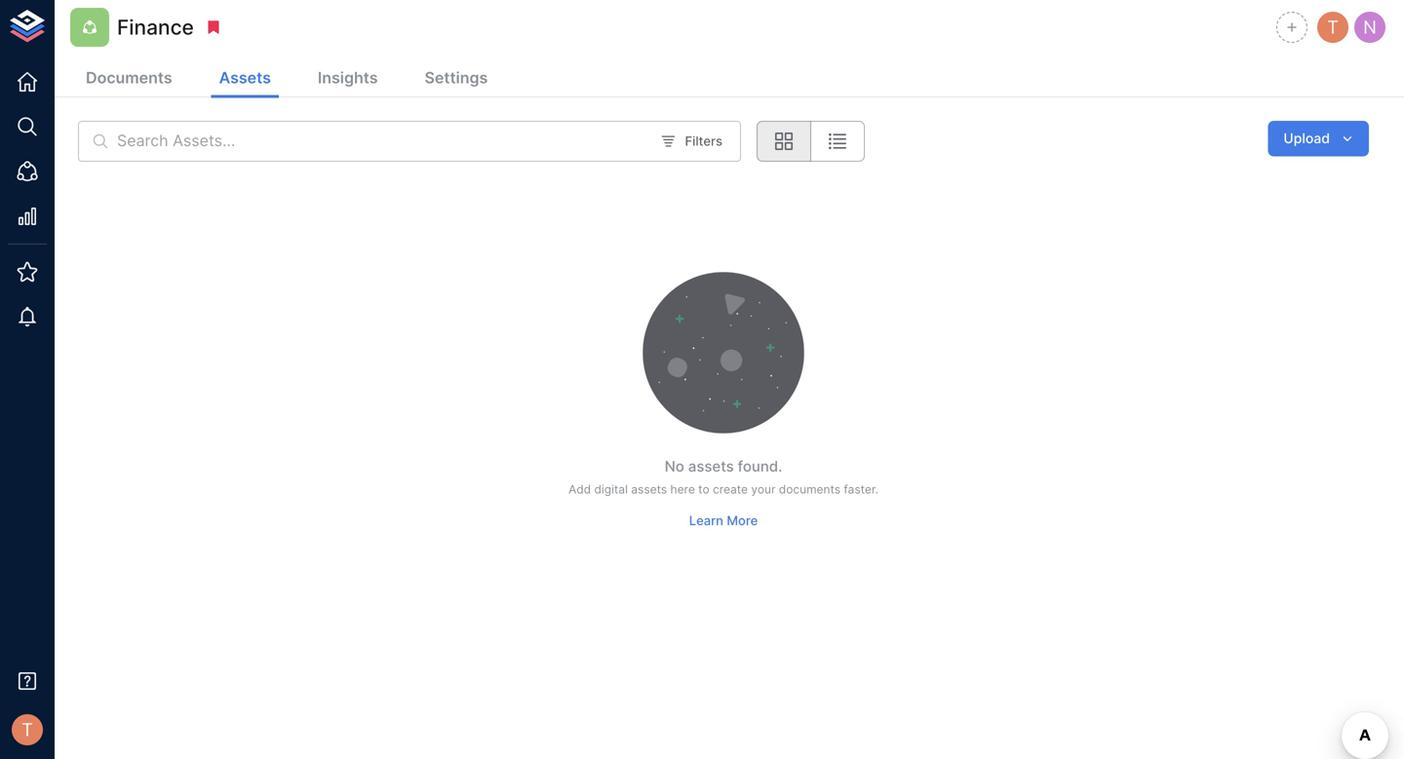 Task type: locate. For each thing, give the bounding box(es) containing it.
assets
[[219, 68, 271, 87]]

faster.
[[844, 483, 879, 497]]

1 vertical spatial t
[[22, 720, 33, 741]]

t button
[[1315, 9, 1352, 46], [6, 709, 49, 752]]

insights link
[[310, 60, 386, 98]]

1 vertical spatial assets
[[631, 483, 667, 497]]

create
[[713, 483, 748, 497]]

found.
[[738, 458, 783, 475]]

1 horizontal spatial assets
[[688, 458, 734, 475]]

documents link
[[78, 60, 180, 98]]

add
[[569, 483, 591, 497]]

documents
[[779, 483, 841, 497]]

t
[[1328, 16, 1339, 38], [22, 720, 33, 741]]

assets left the here
[[631, 483, 667, 497]]

your
[[751, 483, 776, 497]]

assets up to
[[688, 458, 734, 475]]

group
[[757, 121, 865, 162]]

assets
[[688, 458, 734, 475], [631, 483, 667, 497]]

finance
[[117, 14, 194, 39]]

to
[[699, 483, 710, 497]]

digital
[[594, 483, 628, 497]]

0 horizontal spatial t button
[[6, 709, 49, 752]]

documents
[[86, 68, 172, 87]]

insights
[[318, 68, 378, 87]]

learn
[[689, 513, 724, 529]]

upload button
[[1268, 121, 1369, 157]]

0 horizontal spatial assets
[[631, 483, 667, 497]]

0 horizontal spatial t
[[22, 720, 33, 741]]

n button
[[1352, 9, 1389, 46]]

1 horizontal spatial t
[[1328, 16, 1339, 38]]

settings
[[425, 68, 488, 87]]

here
[[671, 483, 695, 497]]

0 vertical spatial t button
[[1315, 9, 1352, 46]]

assets link
[[211, 60, 279, 98]]

no
[[665, 458, 685, 475]]



Task type: describe. For each thing, give the bounding box(es) containing it.
Search Assets... text field
[[117, 121, 649, 162]]

learn more button
[[684, 506, 763, 536]]

remove bookmark image
[[205, 19, 222, 36]]

more
[[727, 513, 758, 529]]

1 horizontal spatial t button
[[1315, 9, 1352, 46]]

filters
[[685, 134, 723, 149]]

0 vertical spatial assets
[[688, 458, 734, 475]]

no assets found. add digital assets here to create your documents faster.
[[569, 458, 879, 497]]

0 vertical spatial t
[[1328, 16, 1339, 38]]

n
[[1364, 16, 1377, 38]]

learn more
[[689, 513, 758, 529]]

upload
[[1284, 130, 1330, 147]]

filters button
[[657, 126, 728, 156]]

1 vertical spatial t button
[[6, 709, 49, 752]]

settings link
[[417, 60, 496, 98]]



Task type: vqa. For each thing, say whether or not it's contained in the screenshot.
2nd team from the left
no



